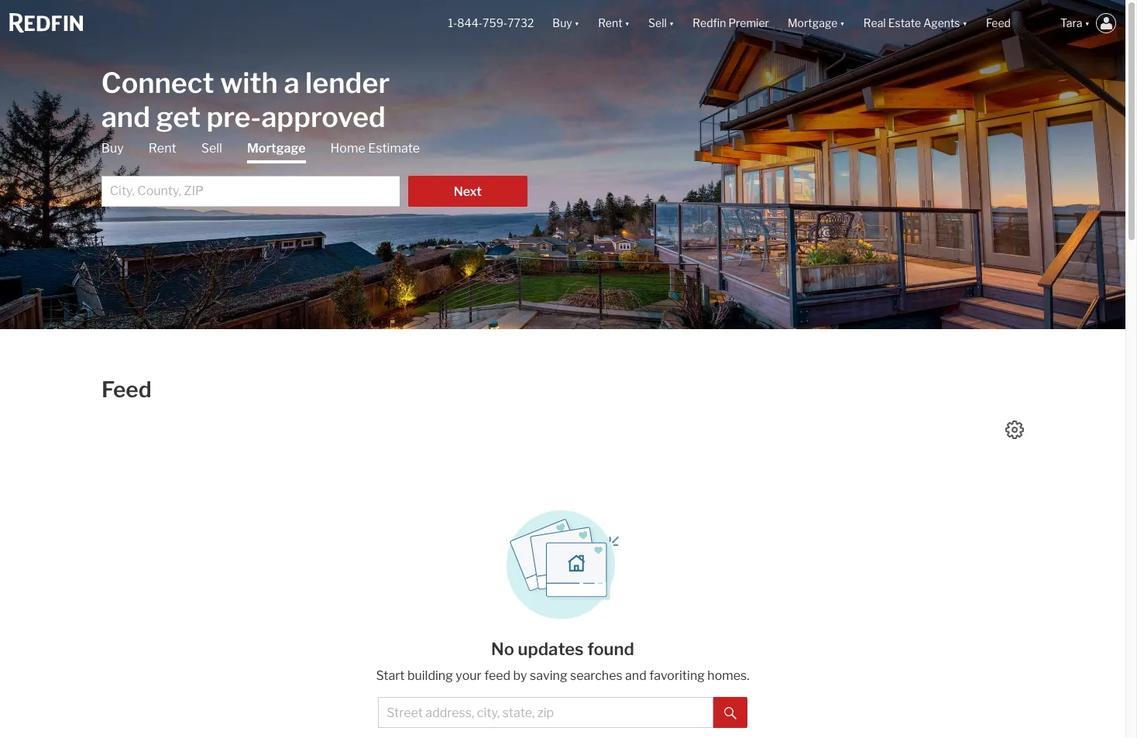 Task type: describe. For each thing, give the bounding box(es) containing it.
rent for rent ▾
[[598, 17, 623, 30]]

approved
[[261, 100, 386, 134]]

sell for sell ▾
[[649, 17, 667, 30]]

homes.
[[708, 669, 750, 683]]

submit search image
[[724, 707, 737, 720]]

tab list containing buy
[[101, 140, 527, 206]]

found
[[587, 639, 635, 659]]

0 horizontal spatial feed
[[101, 377, 152, 403]]

mortgage ▾
[[788, 17, 845, 30]]

▾ inside 'real estate agents ▾' link
[[963, 17, 968, 30]]

start
[[376, 669, 405, 683]]

agents
[[924, 17, 960, 30]]

searches
[[570, 669, 623, 683]]

feed
[[484, 669, 511, 683]]

redfin
[[693, 17, 726, 30]]

buy for buy ▾
[[553, 17, 572, 30]]

real estate agents ▾ link
[[864, 0, 968, 46]]

real estate agents ▾
[[864, 17, 968, 30]]

mortgage ▾ button
[[788, 0, 845, 46]]

buy link
[[101, 140, 124, 157]]

1 horizontal spatial and
[[625, 669, 647, 683]]

▾ for rent ▾
[[625, 17, 630, 30]]

buy for buy
[[101, 141, 124, 155]]

mortgage for mortgage ▾
[[788, 17, 838, 30]]

▾ for buy ▾
[[575, 17, 580, 30]]

next button
[[408, 175, 527, 206]]

no updates found
[[491, 639, 635, 659]]

home
[[331, 141, 365, 155]]

tara ▾
[[1061, 17, 1090, 30]]

sell ▾ button
[[639, 0, 684, 46]]

by
[[513, 669, 527, 683]]

1-
[[448, 17, 457, 30]]

City, County, ZIP search field
[[101, 175, 400, 206]]

rent ▾ button
[[598, 0, 630, 46]]

rent ▾
[[598, 17, 630, 30]]

home estimate
[[331, 141, 420, 155]]

premier
[[729, 17, 769, 30]]

sell for sell
[[201, 141, 222, 155]]

rent for rent
[[149, 141, 176, 155]]

rent ▾ button
[[589, 0, 639, 46]]

1-844-759-7732
[[448, 17, 534, 30]]

sell ▾ button
[[649, 0, 674, 46]]

mortgage for mortgage
[[247, 141, 306, 155]]

saving
[[530, 669, 568, 683]]

tara
[[1061, 17, 1083, 30]]

your
[[456, 669, 482, 683]]

redfin premier
[[693, 17, 769, 30]]

▾ for sell ▾
[[669, 17, 674, 30]]

connect with a lender and get pre-approved
[[101, 65, 390, 134]]

no
[[491, 639, 514, 659]]



Task type: vqa. For each thing, say whether or not it's contained in the screenshot.
'PREFERRED'
no



Task type: locate. For each thing, give the bounding box(es) containing it.
5 ▾ from the left
[[963, 17, 968, 30]]

Street address, city, state, zip search field
[[378, 697, 713, 728]]

1-844-759-7732 link
[[448, 17, 534, 30]]

mortgage
[[788, 17, 838, 30], [247, 141, 306, 155]]

real
[[864, 17, 886, 30]]

▾ inside sell ▾ dropdown button
[[669, 17, 674, 30]]

sell right rent ▾
[[649, 17, 667, 30]]

▾ inside rent ▾ dropdown button
[[625, 17, 630, 30]]

3 ▾ from the left
[[669, 17, 674, 30]]

0 vertical spatial mortgage
[[788, 17, 838, 30]]

estimate
[[368, 141, 420, 155]]

get
[[156, 100, 201, 134]]

4 ▾ from the left
[[840, 17, 845, 30]]

sell
[[649, 17, 667, 30], [201, 141, 222, 155]]

▾
[[575, 17, 580, 30], [625, 17, 630, 30], [669, 17, 674, 30], [840, 17, 845, 30], [963, 17, 968, 30], [1085, 17, 1090, 30]]

0 horizontal spatial sell
[[201, 141, 222, 155]]

and inside connect with a lender and get pre-approved
[[101, 100, 150, 134]]

estate
[[889, 17, 921, 30]]

1 ▾ from the left
[[575, 17, 580, 30]]

favoriting
[[649, 669, 705, 683]]

mortgage inside mortgage ▾ dropdown button
[[788, 17, 838, 30]]

▾ left rent ▾
[[575, 17, 580, 30]]

mortgage left real
[[788, 17, 838, 30]]

sell link
[[201, 140, 222, 157]]

and
[[101, 100, 150, 134], [625, 669, 647, 683]]

buy inside dropdown button
[[553, 17, 572, 30]]

sell inside dropdown button
[[649, 17, 667, 30]]

lender
[[305, 65, 390, 100]]

rent right buy ▾
[[598, 17, 623, 30]]

▾ right tara
[[1085, 17, 1090, 30]]

redfin premier button
[[684, 0, 779, 46]]

mortgage ▾ button
[[779, 0, 854, 46]]

1 vertical spatial feed
[[101, 377, 152, 403]]

1 horizontal spatial mortgage
[[788, 17, 838, 30]]

▾ left sell ▾
[[625, 17, 630, 30]]

buy right 7732
[[553, 17, 572, 30]]

home estimate link
[[331, 140, 420, 157]]

1 horizontal spatial feed
[[986, 17, 1011, 30]]

and up the buy link
[[101, 100, 150, 134]]

1 horizontal spatial sell
[[649, 17, 667, 30]]

1 vertical spatial and
[[625, 669, 647, 683]]

1 vertical spatial mortgage
[[247, 141, 306, 155]]

next
[[454, 184, 482, 199]]

844-
[[457, 17, 483, 30]]

2 ▾ from the left
[[625, 17, 630, 30]]

buy ▾ button
[[553, 0, 580, 46]]

1 vertical spatial sell
[[201, 141, 222, 155]]

0 horizontal spatial and
[[101, 100, 150, 134]]

0 vertical spatial and
[[101, 100, 150, 134]]

pre-
[[207, 100, 261, 134]]

1 vertical spatial rent
[[149, 141, 176, 155]]

updates
[[518, 639, 584, 659]]

and down found at the bottom of the page
[[625, 669, 647, 683]]

759-
[[483, 17, 508, 30]]

1 vertical spatial buy
[[101, 141, 124, 155]]

0 horizontal spatial mortgage
[[247, 141, 306, 155]]

rent down get at the top left
[[149, 141, 176, 155]]

▾ left real
[[840, 17, 845, 30]]

▾ for mortgage ▾
[[840, 17, 845, 30]]

building
[[408, 669, 453, 683]]

0 vertical spatial feed
[[986, 17, 1011, 30]]

feed inside button
[[986, 17, 1011, 30]]

0 horizontal spatial buy
[[101, 141, 124, 155]]

start building your feed by saving searches and favoriting homes.
[[376, 669, 750, 683]]

connect
[[101, 65, 214, 100]]

7732
[[508, 17, 534, 30]]

1 horizontal spatial rent
[[598, 17, 623, 30]]

▾ inside mortgage ▾ dropdown button
[[840, 17, 845, 30]]

feed
[[986, 17, 1011, 30], [101, 377, 152, 403]]

buy
[[553, 17, 572, 30], [101, 141, 124, 155]]

▾ right agents
[[963, 17, 968, 30]]

buy left the rent link
[[101, 141, 124, 155]]

▾ left redfin at top
[[669, 17, 674, 30]]

rent link
[[149, 140, 176, 157]]

mortgage link
[[247, 140, 306, 163]]

▾ inside buy ▾ dropdown button
[[575, 17, 580, 30]]

mortgage up city, county, zip search box
[[247, 141, 306, 155]]

0 horizontal spatial rent
[[149, 141, 176, 155]]

rent inside dropdown button
[[598, 17, 623, 30]]

with
[[220, 65, 278, 100]]

rent
[[598, 17, 623, 30], [149, 141, 176, 155]]

sell down pre-
[[201, 141, 222, 155]]

sell inside tab list
[[201, 141, 222, 155]]

buy ▾
[[553, 17, 580, 30]]

real estate agents ▾ button
[[854, 0, 977, 46]]

0 vertical spatial rent
[[598, 17, 623, 30]]

1 horizontal spatial buy
[[553, 17, 572, 30]]

sell ▾
[[649, 17, 674, 30]]

6 ▾ from the left
[[1085, 17, 1090, 30]]

▾ for tara ▾
[[1085, 17, 1090, 30]]

buy ▾ button
[[543, 0, 589, 46]]

rent inside tab list
[[149, 141, 176, 155]]

buy inside tab list
[[101, 141, 124, 155]]

0 vertical spatial buy
[[553, 17, 572, 30]]

a
[[284, 65, 299, 100]]

feed button
[[977, 0, 1051, 46]]

0 vertical spatial sell
[[649, 17, 667, 30]]

tab list
[[101, 140, 527, 206]]



